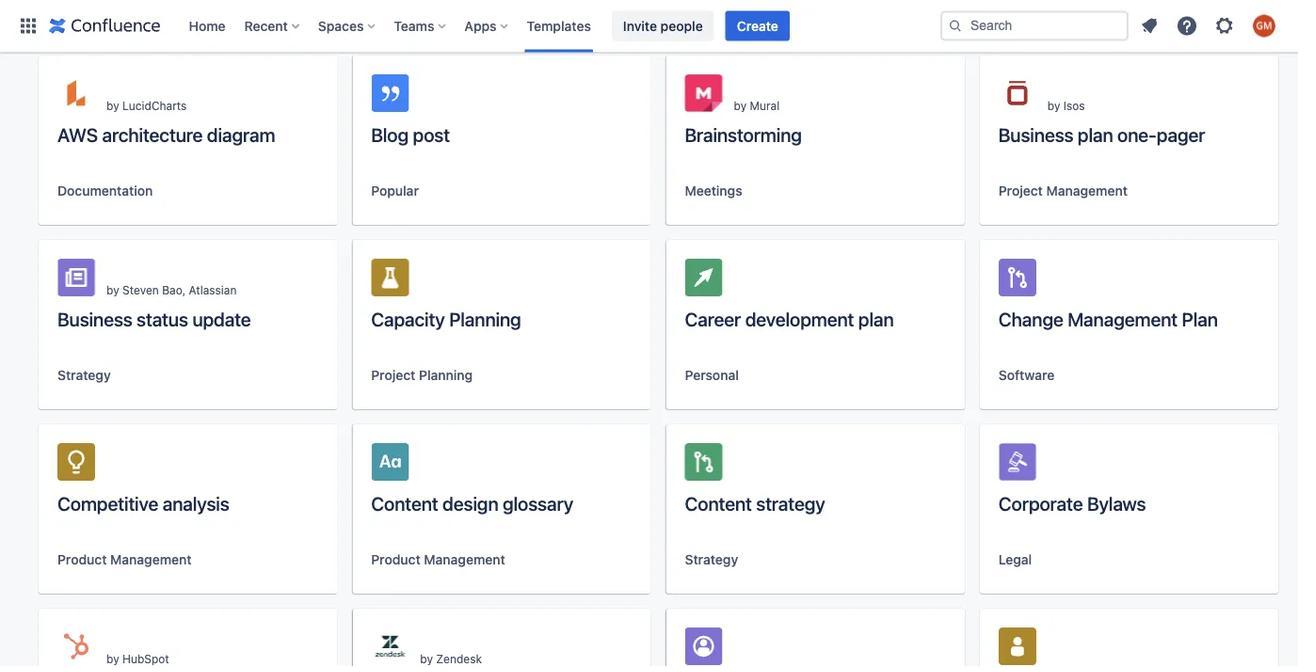 Task type: locate. For each thing, give the bounding box(es) containing it.
2 content from the left
[[685, 493, 752, 515]]

help icon image
[[1176, 15, 1199, 37]]

create link
[[726, 11, 790, 41]]

home
[[189, 18, 226, 33]]

0 horizontal spatial project
[[371, 368, 416, 383]]

business for business plan one-pager
[[999, 123, 1074, 146]]

blog
[[371, 123, 409, 146]]

1 vertical spatial project
[[371, 368, 416, 383]]

pager
[[1157, 123, 1206, 146]]

business status update
[[57, 308, 251, 330]]

1 horizontal spatial product management
[[371, 552, 506, 568]]

product management down competitive
[[57, 552, 192, 568]]

career
[[685, 308, 741, 330]]

product for content design glossary
[[371, 552, 421, 568]]

business down by isos
[[999, 123, 1074, 146]]

1 horizontal spatial strategy
[[685, 552, 739, 568]]

competitive analysis
[[57, 493, 229, 515]]

search image
[[948, 18, 963, 33]]

content strategy
[[685, 493, 826, 515]]

by zendesk
[[420, 653, 482, 666]]

0 horizontal spatial product management
[[57, 552, 192, 568]]

0 vertical spatial strategy button
[[57, 366, 111, 385]]

strategy down business status update
[[57, 368, 111, 383]]

isos
[[1064, 99, 1086, 112]]

business plan one-pager
[[999, 123, 1206, 146]]

1 vertical spatial strategy button
[[685, 551, 739, 570]]

content for content design glossary
[[371, 493, 438, 515]]

project inside button
[[999, 183, 1043, 199]]

by for aws architecture diagram
[[106, 99, 119, 112]]

0 horizontal spatial business
[[57, 308, 132, 330]]

planning
[[449, 308, 521, 330], [419, 368, 473, 383]]

diagram
[[207, 123, 275, 146]]

capacity planning
[[371, 308, 521, 330]]

apps
[[465, 18, 497, 33]]

people
[[661, 18, 703, 33]]

project management button
[[999, 182, 1128, 201]]

business
[[999, 123, 1074, 146], [57, 308, 132, 330]]

management down competitive analysis
[[110, 552, 192, 568]]

planning for project planning
[[419, 368, 473, 383]]

brainstorming
[[685, 123, 802, 146]]

1 horizontal spatial plan
[[1078, 123, 1114, 146]]

strategy button down business status update
[[57, 366, 111, 385]]

0 horizontal spatial plan
[[859, 308, 894, 330]]

planning right capacity
[[449, 308, 521, 330]]

1 vertical spatial business
[[57, 308, 132, 330]]

teams
[[394, 18, 435, 33]]

product management for competitive
[[57, 552, 192, 568]]

product management
[[57, 552, 192, 568], [371, 552, 506, 568]]

banner
[[0, 0, 1299, 53]]

by left "steven"
[[106, 283, 119, 297]]

2 product management from the left
[[371, 552, 506, 568]]

management inside the project management button
[[1047, 183, 1128, 199]]

0 horizontal spatial strategy
[[57, 368, 111, 383]]

product management button down design on the left of page
[[371, 551, 506, 570]]

legal
[[999, 552, 1032, 568]]

spaces
[[318, 18, 364, 33]]

aws architecture diagram
[[57, 123, 275, 146]]

0 vertical spatial strategy
[[57, 368, 111, 383]]

project planning
[[371, 368, 473, 383]]

content left strategy
[[685, 493, 752, 515]]

legal button
[[999, 551, 1032, 570]]

0 vertical spatial project
[[999, 183, 1043, 199]]

mural
[[750, 99, 780, 112]]

strategy down the content strategy
[[685, 552, 739, 568]]

by left lucidcharts
[[106, 99, 119, 112]]

business down "steven"
[[57, 308, 132, 330]]

content for content strategy
[[685, 493, 752, 515]]

0 horizontal spatial content
[[371, 493, 438, 515]]

0 horizontal spatial product management button
[[57, 551, 192, 570]]

popular
[[371, 183, 419, 199]]

management
[[1047, 183, 1128, 199], [1068, 308, 1178, 330], [110, 552, 192, 568], [424, 552, 506, 568]]

1 product from the left
[[57, 552, 107, 568]]

2 product management button from the left
[[371, 551, 506, 570]]

1 horizontal spatial content
[[685, 493, 752, 515]]

1 product management button from the left
[[57, 551, 192, 570]]

plan right development
[[859, 308, 894, 330]]

management down business plan one-pager
[[1047, 183, 1128, 199]]

product management button down competitive
[[57, 551, 192, 570]]

project for capacity planning
[[371, 368, 416, 383]]

by
[[106, 99, 119, 112], [734, 99, 747, 112], [1048, 99, 1061, 112], [106, 283, 119, 297], [106, 653, 119, 666], [420, 653, 433, 666]]

project
[[999, 183, 1043, 199], [371, 368, 416, 383]]

plan
[[1078, 123, 1114, 146], [859, 308, 894, 330]]

0 horizontal spatial product
[[57, 552, 107, 568]]

by left 'mural'
[[734, 99, 747, 112]]

project for business plan one-pager
[[999, 183, 1043, 199]]

management for business plan one-pager
[[1047, 183, 1128, 199]]

home link
[[183, 11, 231, 41]]

planning inside button
[[419, 368, 473, 383]]

product management button for content
[[371, 551, 506, 570]]

plan
[[1182, 308, 1218, 330]]

0 vertical spatial planning
[[449, 308, 521, 330]]

capacity
[[371, 308, 445, 330]]

0 vertical spatial business
[[999, 123, 1074, 146]]

planning down capacity planning
[[419, 368, 473, 383]]

create
[[737, 18, 779, 33]]

career development plan
[[685, 308, 894, 330]]

0 horizontal spatial strategy button
[[57, 366, 111, 385]]

1 horizontal spatial product management button
[[371, 551, 506, 570]]

content
[[371, 493, 438, 515], [685, 493, 752, 515]]

strategy button down the content strategy
[[685, 551, 739, 570]]

1 horizontal spatial project
[[999, 183, 1043, 199]]

strategy
[[57, 368, 111, 383], [685, 552, 739, 568]]

project inside button
[[371, 368, 416, 383]]

content left design on the left of page
[[371, 493, 438, 515]]

post
[[413, 123, 450, 146]]

analysis
[[163, 493, 229, 515]]

1 horizontal spatial strategy button
[[685, 551, 739, 570]]

hubspot
[[122, 653, 169, 666]]

software
[[999, 368, 1055, 383]]

by for business plan one-pager
[[1048, 99, 1061, 112]]

1 product management from the left
[[57, 552, 192, 568]]

strategy button
[[57, 366, 111, 385], [685, 551, 739, 570]]

management down design on the left of page
[[424, 552, 506, 568]]

zendesk
[[436, 653, 482, 666]]

recent button
[[239, 11, 307, 41]]

1 vertical spatial planning
[[419, 368, 473, 383]]

by left isos
[[1048, 99, 1061, 112]]

product management down design on the left of page
[[371, 552, 506, 568]]

product
[[57, 552, 107, 568], [371, 552, 421, 568]]

1 content from the left
[[371, 493, 438, 515]]

plan down isos
[[1078, 123, 1114, 146]]

by left the hubspot
[[106, 653, 119, 666]]

your profile and preferences image
[[1254, 15, 1276, 37]]

1 vertical spatial strategy
[[685, 552, 739, 568]]

1 horizontal spatial business
[[999, 123, 1074, 146]]

templates link
[[521, 11, 597, 41]]

update
[[192, 308, 251, 330]]

project planning button
[[371, 366, 473, 385]]

confluence image
[[49, 15, 161, 37], [49, 15, 161, 37]]

spaces button
[[313, 11, 383, 41]]

1 horizontal spatial product
[[371, 552, 421, 568]]

settings icon image
[[1214, 15, 1237, 37]]

product management button
[[57, 551, 192, 570], [371, 551, 506, 570]]

corporate bylaws
[[999, 493, 1146, 515]]

2 product from the left
[[371, 552, 421, 568]]



Task type: describe. For each thing, give the bounding box(es) containing it.
software button
[[999, 366, 1055, 385]]

invite
[[623, 18, 657, 33]]

development
[[746, 308, 854, 330]]

content design glossary
[[371, 493, 574, 515]]

change
[[999, 308, 1064, 330]]

by mural
[[734, 99, 780, 112]]

by isos
[[1048, 99, 1086, 112]]

templates
[[527, 18, 591, 33]]

bao,
[[162, 283, 186, 297]]

1 vertical spatial plan
[[859, 308, 894, 330]]

by steven bao, atlassian
[[106, 283, 237, 297]]

product management for content
[[371, 552, 506, 568]]

invite people button
[[612, 11, 715, 41]]

by hubspot
[[106, 653, 169, 666]]

by hubspot button
[[39, 609, 337, 668]]

management for competitive analysis
[[110, 552, 192, 568]]

recent
[[244, 18, 288, 33]]

strategy button for business status update
[[57, 366, 111, 385]]

product management button for competitive
[[57, 551, 192, 570]]

meetings button
[[685, 182, 743, 201]]

by lucidcharts
[[106, 99, 187, 112]]

strategy for business status update
[[57, 368, 111, 383]]

planning for capacity planning
[[449, 308, 521, 330]]

by for business status update
[[106, 283, 119, 297]]

popular button
[[371, 182, 419, 201]]

corporate
[[999, 493, 1083, 515]]

notification icon image
[[1139, 15, 1161, 37]]

design
[[443, 493, 499, 515]]

appswitcher icon image
[[17, 15, 40, 37]]

by left zendesk
[[420, 653, 433, 666]]

blog post
[[371, 123, 450, 146]]

architecture
[[102, 123, 203, 146]]

teams button
[[388, 11, 453, 41]]

personal
[[685, 368, 739, 383]]

global element
[[11, 0, 937, 52]]

competitive
[[57, 493, 158, 515]]

strategy
[[757, 493, 826, 515]]

banner containing home
[[0, 0, 1299, 53]]

personal button
[[685, 366, 739, 385]]

by for brainstorming
[[734, 99, 747, 112]]

status
[[137, 308, 188, 330]]

product for competitive analysis
[[57, 552, 107, 568]]

management for content design glossary
[[424, 552, 506, 568]]

Search field
[[941, 11, 1129, 41]]

management left plan
[[1068, 308, 1178, 330]]

glossary
[[503, 493, 574, 515]]

apps button
[[459, 11, 516, 41]]

strategy for content strategy
[[685, 552, 739, 568]]

strategy button for content strategy
[[685, 551, 739, 570]]

atlassian
[[189, 283, 237, 297]]

steven
[[122, 283, 159, 297]]

business for business status update
[[57, 308, 132, 330]]

by zendesk button
[[352, 609, 651, 668]]

one-
[[1118, 123, 1157, 146]]

change management plan
[[999, 308, 1218, 330]]

bylaws
[[1088, 493, 1146, 515]]

aws
[[57, 123, 98, 146]]

lucidcharts
[[122, 99, 187, 112]]

meetings
[[685, 183, 743, 199]]

0 vertical spatial plan
[[1078, 123, 1114, 146]]

invite people
[[623, 18, 703, 33]]

documentation
[[57, 183, 153, 199]]

documentation button
[[57, 182, 153, 201]]

project management
[[999, 183, 1128, 199]]



Task type: vqa. For each thing, say whether or not it's contained in the screenshot.


